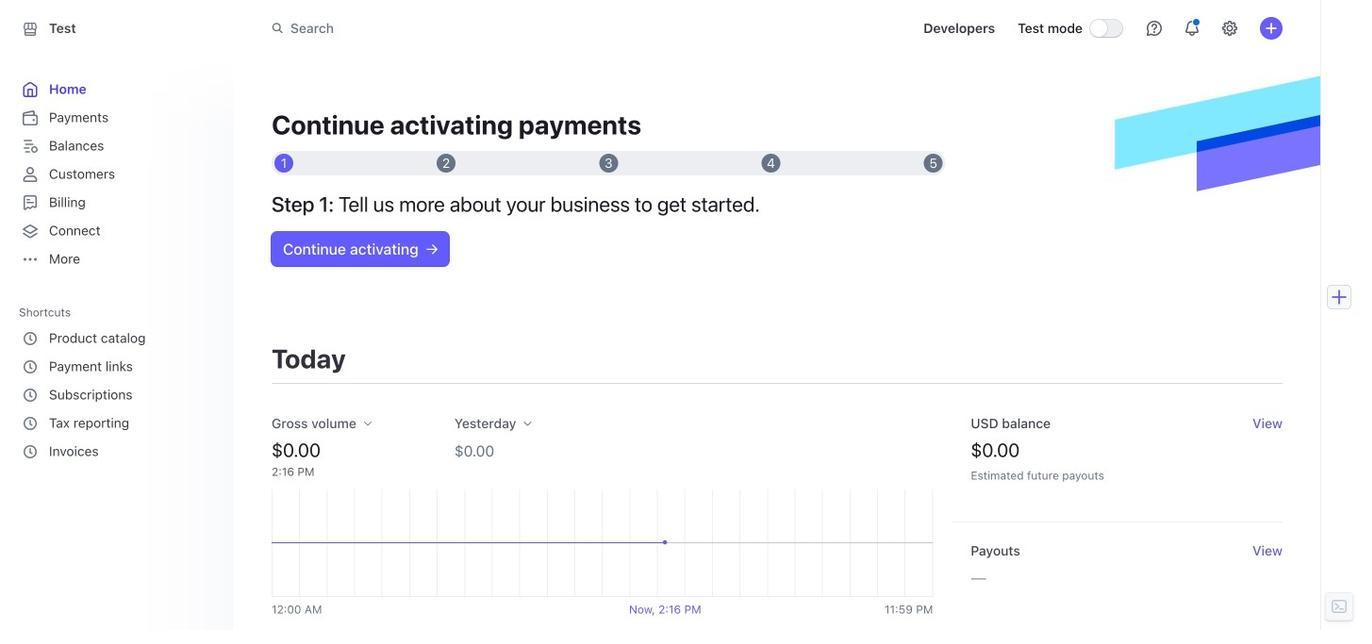 Task type: vqa. For each thing, say whether or not it's contained in the screenshot.
result
no



Task type: describe. For each thing, give the bounding box(es) containing it.
manage shortcuts image
[[200, 307, 211, 318]]

Test mode checkbox
[[1090, 20, 1122, 37]]

1 shortcuts element from the top
[[19, 299, 219, 466]]

help image
[[1147, 21, 1162, 36]]

settings image
[[1222, 21, 1238, 36]]



Task type: locate. For each thing, give the bounding box(es) containing it.
2 shortcuts element from the top
[[19, 324, 215, 466]]

core navigation links element
[[19, 75, 215, 274]]

svg image
[[426, 244, 437, 255]]

shortcuts element
[[19, 299, 219, 466], [19, 324, 215, 466]]

figure
[[272, 490, 933, 597], [272, 490, 933, 597]]

Search text field
[[260, 11, 792, 46]]

notifications image
[[1185, 21, 1200, 36]]

None search field
[[260, 11, 792, 46]]



